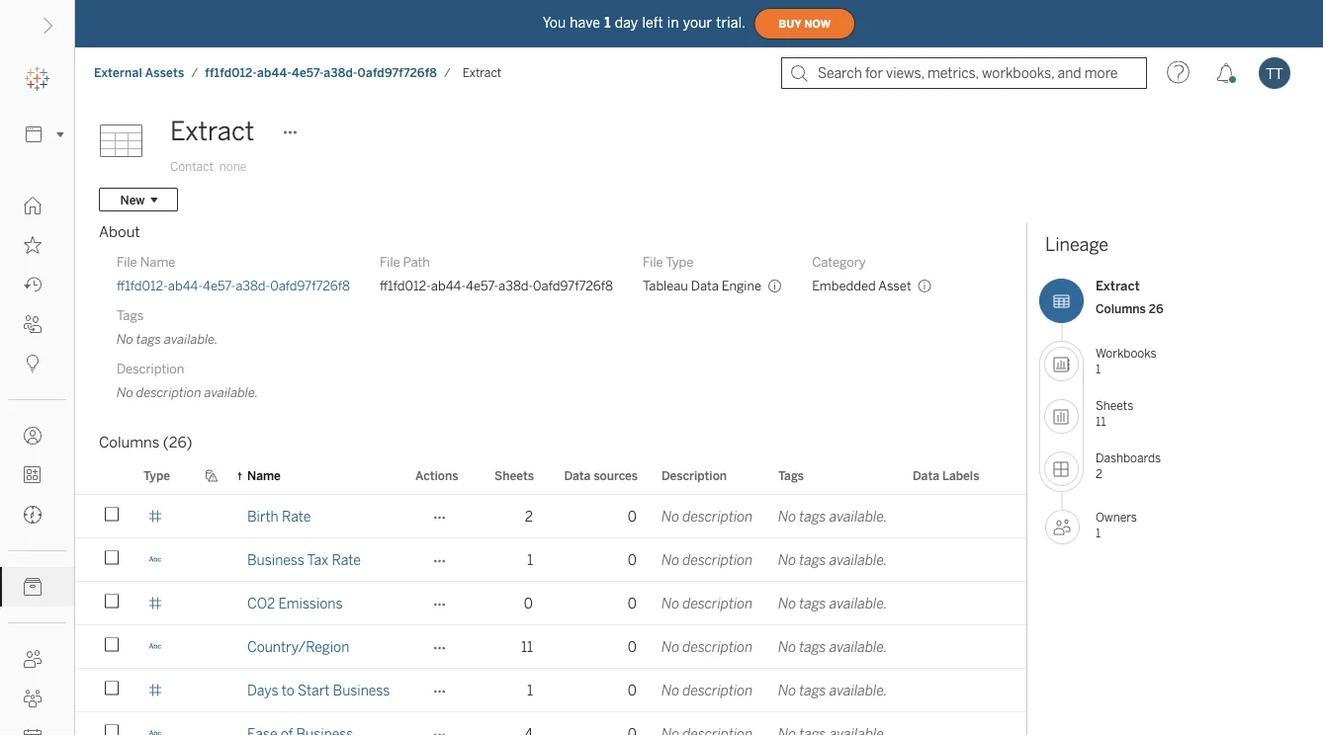 Task type: describe. For each thing, give the bounding box(es) containing it.
extract columns 26
[[1096, 278, 1164, 316]]

data sources
[[564, 469, 638, 483]]

0 for tax
[[628, 552, 637, 569]]

available. for days to start business
[[830, 683, 888, 699]]

extract element
[[457, 66, 508, 80]]

0 for to
[[628, 683, 637, 699]]

0 for emissions
[[628, 596, 637, 612]]

tags inside tags no tags available.
[[136, 331, 161, 347]]

tags for tax
[[800, 552, 826, 569]]

emissions
[[278, 596, 343, 612]]

tags for tags
[[778, 469, 804, 483]]

0afd97f726f8 for file name ff1fd012-ab44-4e57-a38d-0afd97f726f8
[[270, 278, 350, 294]]

start
[[298, 683, 330, 699]]

new button
[[99, 188, 178, 212]]

contact
[[170, 160, 213, 174]]

tags for to
[[800, 683, 826, 699]]

no description for to
[[662, 683, 753, 699]]

4e57- for file name ff1fd012-ab44-4e57-a38d-0afd97f726f8
[[203, 278, 236, 294]]

string image for country/region
[[148, 640, 162, 654]]

grid containing birth rate
[[75, 458, 1211, 736]]

11 inside "sheets 11"
[[1096, 414, 1106, 429]]

embedded
[[812, 278, 876, 294]]

owners image
[[1046, 510, 1080, 545]]

country/region link
[[247, 626, 349, 669]]

0 vertical spatial ff1fd012-ab44-4e57-a38d-0afd97f726f8 link
[[204, 65, 438, 81]]

tax
[[307, 552, 329, 569]]

available. inside tags no tags available.
[[164, 331, 218, 347]]

now
[[805, 18, 831, 30]]

co2 emissions link
[[247, 583, 343, 625]]

4 no description from the top
[[662, 639, 753, 656]]

extract inside extract columns 26
[[1096, 278, 1140, 294]]

file type
[[643, 254, 694, 270]]

1 horizontal spatial a38d-
[[324, 66, 358, 80]]

string image for business tax rate
[[148, 553, 162, 567]]

no tags available. for tax
[[778, 552, 888, 569]]

available. for country/region
[[830, 639, 888, 656]]

owners
[[1096, 511, 1137, 525]]

ab44- for file name ff1fd012-ab44-4e57-a38d-0afd97f726f8
[[168, 278, 203, 294]]

business tax rate
[[247, 552, 361, 569]]

to
[[282, 683, 295, 699]]

buy now button
[[754, 8, 856, 40]]

none
[[219, 160, 247, 174]]

row containing co2 emissions
[[75, 583, 1211, 628]]

left
[[642, 15, 664, 31]]

1 horizontal spatial 0afd97f726f8
[[358, 66, 437, 80]]

birth rate
[[247, 509, 311, 525]]

0 horizontal spatial extract
[[170, 116, 255, 147]]

6 row from the top
[[75, 713, 1211, 736]]

integer image
[[148, 597, 162, 611]]

description inside description no description available.
[[136, 385, 201, 401]]

you have 1 day left in your trial.
[[543, 15, 746, 31]]

have
[[570, 15, 601, 31]]

no tags available. for to
[[778, 683, 888, 699]]

1 horizontal spatial business
[[333, 683, 390, 699]]

embedded asset
[[812, 278, 912, 294]]

4 no tags available. from the top
[[778, 639, 888, 656]]

tags no tags available.
[[117, 308, 218, 347]]

data labels
[[913, 469, 980, 483]]

description for description no description available.
[[117, 361, 184, 377]]

rate inside "business tax rate" link
[[332, 552, 361, 569]]

26
[[1149, 302, 1164, 316]]

external assets / ff1fd012-ab44-4e57-a38d-0afd97f726f8 /
[[94, 66, 451, 80]]

rate inside birth rate link
[[282, 509, 311, 525]]

tableau
[[643, 278, 688, 294]]

workbooks
[[1096, 347, 1157, 361]]

ff1fd012- for file name
[[117, 278, 168, 294]]

row group containing birth rate
[[75, 496, 1211, 736]]

string image
[[148, 728, 162, 736]]

trial.
[[716, 15, 746, 31]]

data for data sources
[[564, 469, 591, 483]]

sheets for sheets 11
[[1096, 399, 1134, 413]]

columns image
[[1040, 279, 1084, 323]]

available. for birth rate
[[830, 509, 888, 525]]

days
[[247, 683, 279, 699]]

engine
[[722, 278, 762, 294]]

11 inside grid
[[521, 639, 533, 656]]

ff1fd012- for file path
[[380, 278, 431, 294]]

sheets for sheets
[[495, 469, 534, 483]]

category
[[812, 254, 866, 270]]

no tags available. for rate
[[778, 509, 888, 525]]

available. for business tax rate
[[830, 552, 888, 569]]

row containing birth rate
[[75, 496, 1211, 541]]

tags for tags no tags available.
[[117, 308, 144, 323]]



Task type: vqa. For each thing, say whether or not it's contained in the screenshot.
the bottom >
no



Task type: locate. For each thing, give the bounding box(es) containing it.
type inside grid
[[143, 469, 170, 483]]

0 horizontal spatial ab44-
[[168, 278, 203, 294]]

extract
[[463, 66, 502, 80], [170, 116, 255, 147], [1096, 278, 1140, 294]]

co2 emissions
[[247, 596, 343, 612]]

0 horizontal spatial file
[[117, 254, 137, 270]]

2 horizontal spatial data
[[913, 469, 940, 483]]

available. inside description no description available.
[[204, 385, 258, 401]]

buy
[[779, 18, 802, 30]]

1 inside the owners 1
[[1096, 526, 1101, 541]]

1 horizontal spatial description
[[662, 469, 727, 483]]

0 horizontal spatial rate
[[282, 509, 311, 525]]

0 horizontal spatial ff1fd012-
[[117, 278, 168, 294]]

1
[[605, 15, 611, 31], [1096, 362, 1101, 376], [1096, 526, 1101, 541], [527, 552, 533, 569], [527, 683, 533, 699]]

ab44- for file path ff1fd012-ab44-4e57-a38d-0afd97f726f8
[[431, 278, 466, 294]]

navigation panel element
[[0, 59, 74, 736]]

in
[[668, 15, 679, 31]]

data for data labels
[[913, 469, 940, 483]]

4e57- inside the file path ff1fd012-ab44-4e57-a38d-0afd97f726f8
[[466, 278, 499, 294]]

1 vertical spatial sheets
[[495, 469, 534, 483]]

5 no description from the top
[[662, 683, 753, 699]]

Search for views, metrics, workbooks, and more text field
[[781, 57, 1147, 89]]

external assets link
[[93, 65, 185, 81]]

ff1fd012- right assets
[[205, 66, 257, 80]]

4e57- for file path ff1fd012-ab44-4e57-a38d-0afd97f726f8
[[466, 278, 499, 294]]

3 file from the left
[[643, 254, 663, 270]]

tags inside grid
[[778, 469, 804, 483]]

2
[[1096, 467, 1103, 481], [525, 509, 533, 525]]

sheets down workbooks 1 at the right of page
[[1096, 399, 1134, 413]]

0 vertical spatial columns
[[1096, 302, 1146, 316]]

0 horizontal spatial description
[[117, 361, 184, 377]]

rate right tax
[[332, 552, 361, 569]]

dashboards 2
[[1096, 451, 1161, 481]]

0 vertical spatial business
[[247, 552, 305, 569]]

row
[[75, 496, 1211, 541], [75, 539, 1211, 585], [75, 583, 1211, 628], [75, 626, 1211, 672], [75, 670, 1211, 715], [75, 713, 1211, 736]]

table image
[[99, 112, 158, 171]]

1 no description from the top
[[662, 509, 753, 525]]

1 horizontal spatial tags
[[778, 469, 804, 483]]

5 row from the top
[[75, 670, 1211, 715]]

type down columns (26)
[[143, 469, 170, 483]]

lineage
[[1046, 234, 1109, 256]]

0afd97f726f8
[[358, 66, 437, 80], [270, 278, 350, 294], [533, 278, 613, 294]]

1 vertical spatial business
[[333, 683, 390, 699]]

business right start at bottom
[[333, 683, 390, 699]]

this file type can contain multiple tables. image
[[768, 279, 783, 294]]

5 no tags available. from the top
[[778, 683, 888, 699]]

integer image
[[148, 684, 162, 698]]

2 string image from the top
[[148, 640, 162, 654]]

birth rate link
[[247, 496, 311, 538]]

1 horizontal spatial 2
[[1096, 467, 1103, 481]]

1 vertical spatial 11
[[521, 639, 533, 656]]

row group
[[75, 496, 1211, 736]]

1 vertical spatial description
[[662, 469, 727, 483]]

a38d-
[[324, 66, 358, 80], [236, 278, 270, 294], [499, 278, 533, 294]]

1 horizontal spatial type
[[666, 254, 694, 270]]

0 vertical spatial 2
[[1096, 467, 1103, 481]]

description no description available.
[[117, 361, 258, 401]]

description inside grid
[[662, 469, 727, 483]]

a38d- inside the file path ff1fd012-ab44-4e57-a38d-0afd97f726f8
[[499, 278, 533, 294]]

new
[[120, 193, 145, 207]]

1 horizontal spatial 4e57-
[[292, 66, 324, 80]]

name up birth
[[247, 469, 281, 483]]

1 vertical spatial tags
[[778, 469, 804, 483]]

1 horizontal spatial 11
[[1096, 414, 1106, 429]]

0 horizontal spatial columns
[[99, 434, 160, 452]]

2 horizontal spatial a38d-
[[499, 278, 533, 294]]

no description
[[662, 509, 753, 525], [662, 552, 753, 569], [662, 596, 753, 612], [662, 639, 753, 656], [662, 683, 753, 699]]

name inside file name ff1fd012-ab44-4e57-a38d-0afd97f726f8
[[140, 254, 175, 270]]

0afd97f726f8 inside file name ff1fd012-ab44-4e57-a38d-0afd97f726f8
[[270, 278, 350, 294]]

description for tax
[[683, 552, 753, 569]]

owners 1
[[1096, 511, 1137, 541]]

type up tableau
[[666, 254, 694, 270]]

file name ff1fd012-ab44-4e57-a38d-0afd97f726f8
[[117, 254, 350, 294]]

1 no tags available. from the top
[[778, 509, 888, 525]]

(26)
[[163, 434, 192, 452]]

0 horizontal spatial name
[[140, 254, 175, 270]]

birth
[[247, 509, 279, 525]]

ab44-
[[257, 66, 292, 80], [168, 278, 203, 294], [431, 278, 466, 294]]

1 horizontal spatial file
[[380, 254, 400, 270]]

available. for co2 emissions
[[830, 596, 888, 612]]

description for rate
[[683, 509, 753, 525]]

1 vertical spatial rate
[[332, 552, 361, 569]]

0 horizontal spatial /
[[191, 66, 198, 80]]

2 horizontal spatial ff1fd012-
[[380, 278, 431, 294]]

1 file from the left
[[117, 254, 137, 270]]

available.
[[164, 331, 218, 347], [204, 385, 258, 401], [830, 509, 888, 525], [830, 552, 888, 569], [830, 596, 888, 612], [830, 639, 888, 656], [830, 683, 888, 699]]

1 horizontal spatial rate
[[332, 552, 361, 569]]

assets
[[145, 66, 184, 80]]

rate right birth
[[282, 509, 311, 525]]

1 vertical spatial 2
[[525, 509, 533, 525]]

file up tableau
[[643, 254, 663, 270]]

no tags available. for emissions
[[778, 596, 888, 612]]

a38d- for file path ff1fd012-ab44-4e57-a38d-0afd97f726f8
[[499, 278, 533, 294]]

0 vertical spatial type
[[666, 254, 694, 270]]

path
[[403, 254, 430, 270]]

1 vertical spatial string image
[[148, 640, 162, 654]]

4e57- inside file name ff1fd012-ab44-4e57-a38d-0afd97f726f8
[[203, 278, 236, 294]]

days to start business
[[247, 683, 390, 699]]

row containing country/region
[[75, 626, 1211, 672]]

business tax rate link
[[247, 539, 361, 582]]

workbooks image
[[1045, 347, 1079, 382]]

0 for rate
[[628, 509, 637, 525]]

columns left (26)
[[99, 434, 160, 452]]

1 horizontal spatial ab44-
[[257, 66, 292, 80]]

0
[[628, 509, 637, 525], [628, 552, 637, 569], [524, 596, 533, 612], [628, 596, 637, 612], [628, 639, 637, 656], [628, 683, 637, 699]]

file inside the file path ff1fd012-ab44-4e57-a38d-0afd97f726f8
[[380, 254, 400, 270]]

columns (26)
[[99, 434, 192, 452]]

2 horizontal spatial ab44-
[[431, 278, 466, 294]]

3 no tags available. from the top
[[778, 596, 888, 612]]

file for file path
[[380, 254, 400, 270]]

/ left extract element
[[444, 66, 451, 80]]

0 vertical spatial tags
[[117, 308, 144, 323]]

type
[[666, 254, 694, 270], [143, 469, 170, 483]]

external
[[94, 66, 142, 80]]

0 horizontal spatial data
[[564, 469, 591, 483]]

3 no description from the top
[[662, 596, 753, 612]]

ff1fd012- up tags no tags available.
[[117, 278, 168, 294]]

2 inside the dashboards 2
[[1096, 467, 1103, 481]]

2 row from the top
[[75, 539, 1211, 585]]

string image down integer icon
[[148, 640, 162, 654]]

co2
[[247, 596, 275, 612]]

tags
[[117, 308, 144, 323], [778, 469, 804, 483]]

2 no tags available. from the top
[[778, 552, 888, 569]]

ab44- inside file name ff1fd012-ab44-4e57-a38d-0afd97f726f8
[[168, 278, 203, 294]]

file path ff1fd012-ab44-4e57-a38d-0afd97f726f8
[[380, 254, 613, 294]]

ab44- inside the file path ff1fd012-ab44-4e57-a38d-0afd97f726f8
[[431, 278, 466, 294]]

row containing business tax rate
[[75, 539, 1211, 585]]

1 row from the top
[[75, 496, 1211, 541]]

file for file name
[[117, 254, 137, 270]]

2 horizontal spatial 0afd97f726f8
[[533, 278, 613, 294]]

0 horizontal spatial sheets
[[495, 469, 534, 483]]

asset
[[879, 278, 912, 294]]

0 vertical spatial string image
[[148, 553, 162, 567]]

business left tax
[[247, 552, 305, 569]]

0 horizontal spatial 11
[[521, 639, 533, 656]]

sheets
[[1096, 399, 1134, 413], [495, 469, 534, 483]]

2 inside row
[[525, 509, 533, 525]]

you
[[543, 15, 566, 31]]

0afd97f726f8 for file path ff1fd012-ab44-4e57-a38d-0afd97f726f8
[[533, 278, 613, 294]]

0 horizontal spatial business
[[247, 552, 305, 569]]

file inside file name ff1fd012-ab44-4e57-a38d-0afd97f726f8
[[117, 254, 137, 270]]

2 / from the left
[[444, 66, 451, 80]]

day
[[615, 15, 638, 31]]

/ right assets
[[191, 66, 198, 80]]

1 horizontal spatial columns
[[1096, 302, 1146, 316]]

0 vertical spatial rate
[[282, 509, 311, 525]]

description inside description no description available.
[[117, 361, 184, 377]]

dashboards
[[1096, 451, 1161, 466]]

no description for rate
[[662, 509, 753, 525]]

1 vertical spatial ff1fd012-ab44-4e57-a38d-0afd97f726f8 link
[[117, 277, 350, 295]]

sheets right actions
[[495, 469, 534, 483]]

days to start business link
[[247, 670, 390, 712]]

1 string image from the top
[[148, 553, 162, 567]]

1 horizontal spatial /
[[444, 66, 451, 80]]

description for emissions
[[683, 596, 753, 612]]

tags for rate
[[800, 509, 826, 525]]

actions
[[415, 469, 458, 483]]

description
[[136, 385, 201, 401], [683, 509, 753, 525], [683, 552, 753, 569], [683, 596, 753, 612], [683, 639, 753, 656], [683, 683, 753, 699]]

string image down real icon
[[148, 553, 162, 567]]

tags inside tags no tags available.
[[117, 308, 144, 323]]

description
[[117, 361, 184, 377], [662, 469, 727, 483]]

3 row from the top
[[75, 583, 1211, 628]]

1 vertical spatial type
[[143, 469, 170, 483]]

tags for emissions
[[800, 596, 826, 612]]

sheets image
[[1045, 400, 1079, 434]]

about
[[99, 224, 140, 241]]

1 horizontal spatial data
[[691, 278, 719, 294]]

no tags available.
[[778, 509, 888, 525], [778, 552, 888, 569], [778, 596, 888, 612], [778, 639, 888, 656], [778, 683, 888, 699]]

1 vertical spatial extract
[[170, 116, 255, 147]]

business
[[247, 552, 305, 569], [333, 683, 390, 699]]

1 / from the left
[[191, 66, 198, 80]]

description down tags no tags available.
[[117, 361, 184, 377]]

this table or file is embedded in the published asset on the server, and you can't create a new workbook from it. files embedded in workbooks aren't shared with other tableau site users. image
[[918, 279, 932, 294]]

1 vertical spatial name
[[247, 469, 281, 483]]

data left labels
[[913, 469, 940, 483]]

workbooks 1
[[1096, 347, 1157, 376]]

0 vertical spatial 11
[[1096, 414, 1106, 429]]

0 horizontal spatial 2
[[525, 509, 533, 525]]

description for description
[[662, 469, 727, 483]]

data left engine
[[691, 278, 719, 294]]

description right 'sources'
[[662, 469, 727, 483]]

columns left 26
[[1096, 302, 1146, 316]]

main navigation. press the up and down arrow keys to access links. element
[[0, 186, 74, 736]]

file left 'path'
[[380, 254, 400, 270]]

dashboards image
[[1045, 452, 1079, 487]]

ff1fd012- inside the file path ff1fd012-ab44-4e57-a38d-0afd97f726f8
[[380, 278, 431, 294]]

1 horizontal spatial ff1fd012-
[[205, 66, 257, 80]]

ff1fd012- inside file name ff1fd012-ab44-4e57-a38d-0afd97f726f8
[[117, 278, 168, 294]]

columns inside extract columns 26
[[1096, 302, 1146, 316]]

row containing days to start business
[[75, 670, 1211, 715]]

no description for emissions
[[662, 596, 753, 612]]

0 vertical spatial description
[[117, 361, 184, 377]]

your
[[683, 15, 712, 31]]

ff1fd012-
[[205, 66, 257, 80], [117, 278, 168, 294], [380, 278, 431, 294]]

ff1fd012- down 'path'
[[380, 278, 431, 294]]

columns
[[1096, 302, 1146, 316], [99, 434, 160, 452]]

a38d- inside file name ff1fd012-ab44-4e57-a38d-0afd97f726f8
[[236, 278, 270, 294]]

tags
[[136, 331, 161, 347], [800, 509, 826, 525], [800, 552, 826, 569], [800, 596, 826, 612], [800, 639, 826, 656], [800, 683, 826, 699]]

no description for tax
[[662, 552, 753, 569]]

0 horizontal spatial type
[[143, 469, 170, 483]]

tableau data engine
[[643, 278, 762, 294]]

labels
[[943, 469, 980, 483]]

real image
[[148, 510, 162, 524]]

0 horizontal spatial 0afd97f726f8
[[270, 278, 350, 294]]

2 file from the left
[[380, 254, 400, 270]]

2 horizontal spatial extract
[[1096, 278, 1140, 294]]

0 horizontal spatial tags
[[117, 308, 144, 323]]

file
[[117, 254, 137, 270], [380, 254, 400, 270], [643, 254, 663, 270]]

string image
[[148, 553, 162, 567], [148, 640, 162, 654]]

data
[[691, 278, 719, 294], [564, 469, 591, 483], [913, 469, 940, 483]]

name down the 'about'
[[140, 254, 175, 270]]

1 horizontal spatial name
[[247, 469, 281, 483]]

ff1fd012-ab44-4e57-a38d-0afd97f726f8 link
[[204, 65, 438, 81], [117, 277, 350, 295]]

name inside grid
[[247, 469, 281, 483]]

no inside tags no tags available.
[[117, 331, 133, 347]]

0 vertical spatial sheets
[[1096, 399, 1134, 413]]

sheets 11
[[1096, 399, 1134, 429]]

11
[[1096, 414, 1106, 429], [521, 639, 533, 656]]

0 horizontal spatial 4e57-
[[203, 278, 236, 294]]

0 horizontal spatial a38d-
[[236, 278, 270, 294]]

country/region
[[247, 639, 349, 656]]

0 vertical spatial extract
[[463, 66, 502, 80]]

/
[[191, 66, 198, 80], [444, 66, 451, 80]]

1 horizontal spatial sheets
[[1096, 399, 1134, 413]]

1 vertical spatial columns
[[99, 434, 160, 452]]

1 inside workbooks 1
[[1096, 362, 1101, 376]]

sources
[[594, 469, 638, 483]]

0 vertical spatial name
[[140, 254, 175, 270]]

a38d- for file name ff1fd012-ab44-4e57-a38d-0afd97f726f8
[[236, 278, 270, 294]]

contact none
[[170, 160, 247, 174]]

2 vertical spatial extract
[[1096, 278, 1140, 294]]

0afd97f726f8 inside the file path ff1fd012-ab44-4e57-a38d-0afd97f726f8
[[533, 278, 613, 294]]

data left 'sources'
[[564, 469, 591, 483]]

4e57-
[[292, 66, 324, 80], [203, 278, 236, 294], [466, 278, 499, 294]]

description for to
[[683, 683, 753, 699]]

2 horizontal spatial 4e57-
[[466, 278, 499, 294]]

file down the 'about'
[[117, 254, 137, 270]]

grid
[[75, 458, 1211, 736]]

name
[[140, 254, 175, 270], [247, 469, 281, 483]]

2 horizontal spatial file
[[643, 254, 663, 270]]

no inside description no description available.
[[117, 385, 133, 401]]

buy now
[[779, 18, 831, 30]]

rate
[[282, 509, 311, 525], [332, 552, 361, 569]]

1 horizontal spatial extract
[[463, 66, 502, 80]]

no
[[117, 331, 133, 347], [117, 385, 133, 401], [662, 509, 680, 525], [778, 509, 796, 525], [662, 552, 680, 569], [778, 552, 796, 569], [662, 596, 680, 612], [778, 596, 796, 612], [662, 639, 680, 656], [778, 639, 796, 656], [662, 683, 680, 699], [778, 683, 796, 699]]

2 no description from the top
[[662, 552, 753, 569]]

4 row from the top
[[75, 626, 1211, 672]]



